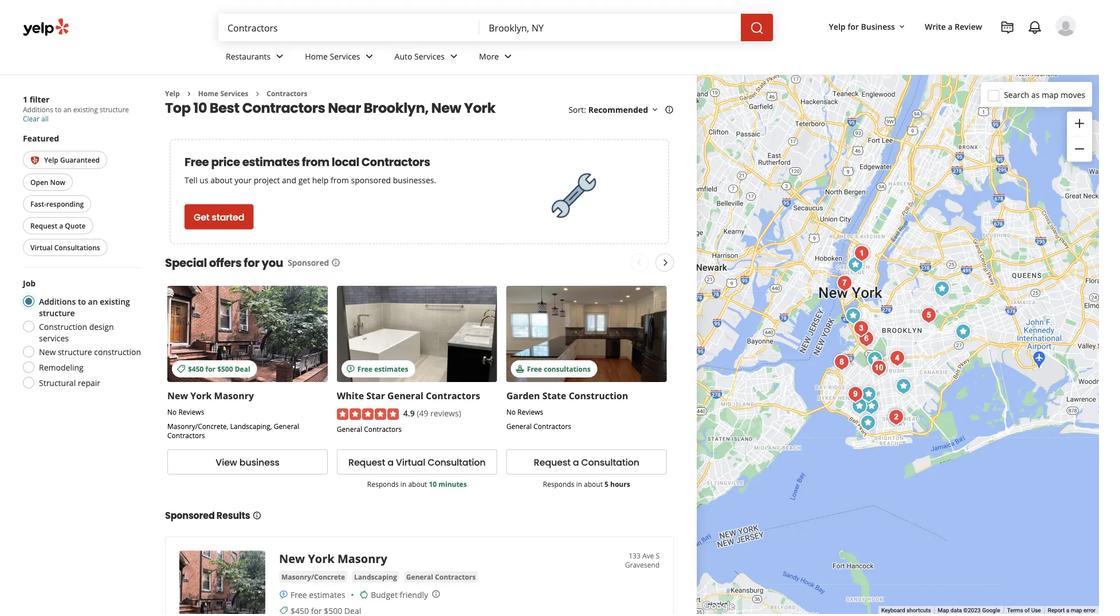 Task type: vqa. For each thing, say whether or not it's contained in the screenshot.
Vital construction NY image
yes



Task type: describe. For each thing, give the bounding box(es) containing it.
results
[[217, 510, 250, 522]]

open now button
[[23, 174, 73, 191]]

yelp for business button
[[825, 16, 911, 37]]

underconstruction.aks image
[[918, 304, 941, 327]]

request for request a quote
[[30, 221, 57, 230]]

an inside 1 filter additions to an existing structure clear all
[[63, 105, 71, 114]]

masonry/concrete
[[281, 572, 345, 582]]

contractors inside button
[[435, 572, 476, 582]]

0 vertical spatial from
[[302, 154, 330, 170]]

1 horizontal spatial new york masonry link
[[279, 551, 387, 567]]

local
[[332, 154, 359, 170]]

new for new york masonry
[[279, 551, 305, 567]]

request a virtual consultation
[[349, 456, 486, 469]]

consultations
[[54, 243, 100, 252]]

ave
[[643, 551, 654, 561]]

additions inside 1 filter additions to an existing structure clear all
[[23, 105, 53, 114]]

zoom out image
[[1073, 142, 1087, 156]]

guaranteed
[[60, 155, 100, 165]]

price
[[211, 154, 240, 170]]

request a consultation button
[[507, 449, 667, 475]]

1 vertical spatial home services
[[198, 89, 248, 98]]

general down 4.9 star rating image at the left bottom of the page
[[337, 424, 362, 434]]

existing inside the additions to an existing structure
[[100, 296, 130, 307]]

friendly
[[400, 589, 428, 600]]

16 free estimates v2 image
[[346, 364, 355, 374]]

a for consultation
[[573, 456, 579, 469]]

request a quote
[[30, 221, 86, 230]]

home services inside business categories element
[[305, 51, 360, 62]]

design
[[89, 321, 114, 332]]

free consultations link
[[507, 286, 667, 382]]

repair
[[78, 377, 100, 388]]

1 filter additions to an existing structure clear all
[[23, 94, 129, 124]]

yelp for yelp for business
[[829, 21, 846, 32]]

for for business
[[848, 21, 859, 32]]

keyboard shortcuts button
[[881, 607, 931, 614]]

0 horizontal spatial general contractors
[[337, 424, 402, 434]]

1 vertical spatial home
[[198, 89, 219, 98]]

google image
[[700, 600, 738, 614]]

garden state construction no reviews general contractors
[[507, 389, 628, 431]]

auto services link
[[385, 41, 470, 75]]

map data ©2023 google
[[938, 607, 1000, 614]]

special offers for you
[[165, 255, 283, 271]]

shortcuts
[[907, 607, 931, 614]]

ace home renovation image
[[855, 328, 878, 351]]

keyboard
[[881, 607, 905, 614]]

auto services
[[395, 51, 445, 62]]

projects image
[[1001, 21, 1015, 34]]

sponsored
[[351, 175, 391, 186]]

hours
[[610, 479, 630, 489]]

for for $500
[[205, 364, 216, 373]]

landscaping link
[[352, 571, 399, 583]]

view business link
[[167, 449, 328, 475]]

get
[[194, 211, 210, 223]]

0 vertical spatial new york masonry link
[[167, 389, 254, 402]]

auto
[[395, 51, 412, 62]]

Find text field
[[228, 21, 471, 34]]

white star general contractors link
[[337, 389, 480, 402]]

in for consultation
[[576, 479, 582, 489]]

keyboard shortcuts
[[881, 607, 931, 614]]

white
[[337, 389, 364, 402]]

0 vertical spatial 10
[[193, 98, 207, 117]]

masonry/concrete button
[[279, 571, 347, 583]]

error
[[1084, 607, 1096, 614]]

business categories element
[[217, 41, 1076, 75]]

16 budget friendly v2 image
[[359, 591, 369, 600]]

maverick design & build image
[[833, 272, 856, 295]]

new for new york masonry no reviews masonry/concrete, landscaping, general contractors
[[167, 389, 188, 402]]

reviews)
[[431, 407, 461, 418]]

more link
[[470, 41, 524, 75]]

sponsored for sponsored
[[288, 257, 329, 268]]

get started
[[194, 211, 244, 223]]

request for request a consultation
[[534, 456, 571, 469]]

sort:
[[569, 104, 586, 115]]

virtual inside request a virtual consultation button
[[396, 456, 425, 469]]

write
[[925, 21, 946, 32]]

reviews for garden
[[518, 407, 543, 417]]

moves
[[1061, 89, 1086, 100]]

free inside free price estimates from local contractors tell us about your project and get help from sponsored businesses.
[[185, 154, 209, 170]]

new right brooklyn, at the top left
[[431, 98, 461, 117]]

$450 for $500 deal
[[188, 364, 250, 373]]

terms of use
[[1007, 607, 1041, 614]]

yelp for yelp link
[[165, 89, 180, 98]]

s
[[656, 551, 660, 561]]

your
[[235, 175, 252, 186]]

construction inside garden state construction no reviews general contractors
[[569, 389, 628, 402]]

structure inside the additions to an existing structure
[[39, 307, 75, 318]]

garden
[[507, 389, 540, 402]]

fast-responding button
[[23, 195, 91, 213]]

16 chevron down v2 image for recommended
[[651, 105, 660, 114]]

construction inside construction design services
[[39, 321, 87, 332]]

free estimates for 16 free estimates v2 image
[[358, 364, 408, 373]]

budget friendly
[[371, 589, 428, 600]]

terms
[[1007, 607, 1023, 614]]

free for 16 free consultations v2 image
[[527, 364, 542, 373]]

existing inside 1 filter additions to an existing structure clear all
[[73, 105, 98, 114]]

masonry for new york masonry
[[338, 551, 387, 567]]

general inside new york masonry no reviews masonry/concrete, landscaping, general contractors
[[274, 421, 299, 431]]

best
[[210, 98, 240, 117]]

ark construction ny image
[[931, 278, 954, 301]]

virtual inside virtual consultations button
[[30, 243, 53, 252]]

top 10 best contractors near brooklyn, new york
[[165, 98, 496, 117]]

map
[[938, 607, 949, 614]]

masonry/concrete,
[[167, 421, 228, 431]]

contractors inside garden state construction no reviews general contractors
[[534, 421, 571, 431]]

quote
[[65, 221, 86, 230]]

about for request a virtual consultation
[[408, 479, 427, 489]]

next image
[[659, 256, 673, 270]]

masonry for new york masonry no reviews masonry/concrete, landscaping, general contractors
[[214, 389, 254, 402]]

request a consultation
[[534, 456, 639, 469]]

1 horizontal spatial 10
[[429, 479, 437, 489]]

1 horizontal spatial from
[[331, 175, 349, 186]]

responds for virtual
[[367, 479, 399, 489]]

2 consultation from the left
[[581, 456, 639, 469]]

0 vertical spatial home services link
[[296, 41, 385, 75]]

0 horizontal spatial new york masonry image
[[179, 551, 265, 614]]

1 consultation from the left
[[428, 456, 486, 469]]

new york masonry no reviews masonry/concrete, landscaping, general contractors
[[167, 389, 299, 440]]

16 chevron right v2 image for home services
[[184, 89, 194, 98]]

york for new york masonry
[[308, 551, 335, 567]]

0 vertical spatial new york masonry image
[[860, 395, 883, 418]]

16 chevron right v2 image for contractors
[[253, 89, 262, 98]]

request a virtual consultation button
[[337, 449, 497, 475]]

project
[[254, 175, 280, 186]]

view
[[216, 456, 237, 469]]

remodeling
[[39, 362, 84, 373]]

general up the 4.9
[[388, 389, 424, 402]]

free estimates link
[[337, 286, 497, 382]]

yelp guaranteed button
[[23, 151, 107, 169]]

2 vertical spatial structure
[[58, 346, 92, 357]]

brooklyn,
[[364, 98, 429, 117]]

contractors link
[[267, 89, 307, 98]]

free estimates for 16 free estimates v2 icon
[[291, 589, 345, 600]]

24 chevron down v2 image
[[273, 50, 287, 63]]

s&a quality pro services image
[[868, 357, 891, 380]]

as
[[1032, 89, 1040, 100]]

1 vertical spatial home services link
[[198, 89, 248, 98]]

consultations
[[544, 364, 591, 373]]

report
[[1048, 607, 1065, 614]]

zoom in image
[[1073, 117, 1087, 130]]

review
[[955, 21, 982, 32]]

request for request a virtual consultation
[[349, 456, 385, 469]]

16 info v2 image for top 10 best contractors near brooklyn, new york
[[665, 105, 674, 114]]

you
[[262, 255, 283, 271]]

$500
[[217, 364, 233, 373]]

search as map moves
[[1004, 89, 1086, 100]]

16 free estimates v2 image
[[279, 591, 288, 600]]

0 vertical spatial york
[[464, 98, 496, 117]]

landscaping,
[[230, 421, 272, 431]]

16 chevron down v2 image for yelp for business
[[898, 22, 907, 31]]

general inside garden state construction no reviews general contractors
[[507, 421, 532, 431]]

offers
[[209, 255, 242, 271]]

and
[[282, 175, 296, 186]]

now
[[50, 177, 65, 187]]

report a map error link
[[1048, 607, 1096, 614]]

cekaj george image
[[844, 254, 867, 277]]

job
[[23, 278, 36, 289]]

24 chevron down v2 image for home services
[[363, 50, 376, 63]]

notifications image
[[1028, 21, 1042, 34]]

reviews for new
[[178, 407, 204, 417]]



Task type: locate. For each thing, give the bounding box(es) containing it.
yelp for business
[[829, 21, 895, 32]]

no down garden
[[507, 407, 516, 417]]

1 horizontal spatial services
[[330, 51, 360, 62]]

0 vertical spatial additions
[[23, 105, 53, 114]]

a inside group
[[59, 221, 63, 230]]

free estimates down masonry/concrete 'link'
[[291, 589, 345, 600]]

sponsored left the results
[[165, 510, 215, 522]]

0 vertical spatial free estimates
[[358, 364, 408, 373]]

0 horizontal spatial free estimates
[[291, 589, 345, 600]]

sponsored right you
[[288, 257, 329, 268]]

16 chevron down v2 image inside recommended dropdown button
[[651, 105, 660, 114]]

featured group
[[21, 133, 142, 258]]

view business
[[216, 456, 279, 469]]

0 vertical spatial for
[[848, 21, 859, 32]]

0 vertical spatial structure
[[100, 105, 129, 114]]

2 reviews from the left
[[518, 407, 543, 417]]

1 horizontal spatial 16 deal v2 image
[[279, 607, 288, 614]]

search
[[1004, 89, 1030, 100]]

zamin construction image
[[864, 348, 887, 371]]

services
[[330, 51, 360, 62], [414, 51, 445, 62], [220, 89, 248, 98]]

york for new york masonry no reviews masonry/concrete, landscaping, general contractors
[[190, 389, 212, 402]]

a for review
[[948, 21, 953, 32]]

1 vertical spatial 16 info v2 image
[[331, 258, 341, 268]]

estimates inside free price estimates from local contractors tell us about your project and get help from sponsored businesses.
[[242, 154, 300, 170]]

general
[[388, 389, 424, 402], [274, 421, 299, 431], [507, 421, 532, 431], [337, 424, 362, 434], [406, 572, 433, 582]]

24 chevron down v2 image for auto services
[[447, 50, 461, 63]]

yelp guaranteed
[[44, 155, 100, 165]]

16 deal v2 image
[[177, 364, 186, 374], [279, 607, 288, 614]]

free for 16 free estimates v2 image
[[358, 364, 373, 373]]

1 horizontal spatial none field
[[489, 21, 732, 34]]

free right 16 free estimates v2 image
[[358, 364, 373, 373]]

0 horizontal spatial 10
[[193, 98, 207, 117]]

None search field
[[218, 14, 776, 41]]

additions to an existing structure
[[39, 296, 130, 318]]

0 vertical spatial 16 deal v2 image
[[177, 364, 186, 374]]

request down 4.9 star rating image at the left bottom of the page
[[349, 456, 385, 469]]

1 horizontal spatial new york masonry image
[[860, 395, 883, 418]]

previous image
[[632, 256, 646, 270]]

16 deal v2 image left $450
[[177, 364, 186, 374]]

free consultations
[[527, 364, 591, 373]]

0 horizontal spatial estimates
[[242, 154, 300, 170]]

innovation construction ny image
[[886, 347, 909, 370]]

a left the quote
[[59, 221, 63, 230]]

request a quote button
[[23, 217, 93, 234]]

virtual consultations button
[[23, 239, 108, 256]]

a for quote
[[59, 221, 63, 230]]

garden state construction link
[[507, 389, 628, 402]]

special
[[165, 255, 207, 271]]

0 vertical spatial to
[[55, 105, 62, 114]]

consultation up minutes
[[428, 456, 486, 469]]

0 horizontal spatial an
[[63, 105, 71, 114]]

yelp link
[[165, 89, 180, 98]]

general contractors up friendly
[[406, 572, 476, 582]]

additions up construction design services
[[39, 296, 76, 307]]

16 chevron down v2 image inside yelp for business button
[[898, 22, 907, 31]]

general contractors
[[337, 424, 402, 434], [406, 572, 476, 582]]

for left $500
[[205, 364, 216, 373]]

for inside button
[[848, 21, 859, 32]]

to inside the additions to an existing structure
[[78, 296, 86, 307]]

1 vertical spatial 16 chevron down v2 image
[[651, 105, 660, 114]]

free estimates
[[358, 364, 408, 373], [291, 589, 345, 600]]

1 horizontal spatial existing
[[100, 296, 130, 307]]

general contractors button
[[404, 571, 478, 583]]

2 16 chevron right v2 image from the left
[[253, 89, 262, 98]]

info icon image
[[432, 590, 441, 599], [432, 590, 441, 599]]

1 vertical spatial structure
[[39, 307, 75, 318]]

16 deal v2 image down 16 free estimates v2 icon
[[279, 607, 288, 614]]

about for request a consultation
[[584, 479, 603, 489]]

estimates down masonry/concrete 'link'
[[309, 589, 345, 600]]

option group containing job
[[19, 277, 142, 392]]

a to z renovations image
[[851, 242, 874, 265], [851, 242, 874, 265]]

user actions element
[[820, 14, 1092, 85]]

$450 for $500 deal link
[[167, 286, 328, 382]]

none field the near
[[489, 21, 732, 34]]

2 horizontal spatial 24 chevron down v2 image
[[501, 50, 515, 63]]

0 vertical spatial an
[[63, 105, 71, 114]]

1 vertical spatial sponsored
[[165, 510, 215, 522]]

0 horizontal spatial new york masonry link
[[167, 389, 254, 402]]

from up help
[[302, 154, 330, 170]]

16 deal v2 image inside "$450 for $500 deal" link
[[177, 364, 186, 374]]

to right all
[[55, 105, 62, 114]]

1 horizontal spatial for
[[244, 255, 259, 271]]

2 vertical spatial 16 info v2 image
[[252, 511, 262, 520]]

free price estimates from local contractors tell us about your project and get help from sponsored businesses.
[[185, 154, 436, 186]]

additions inside the additions to an existing structure
[[39, 296, 76, 307]]

no for garden
[[507, 407, 516, 417]]

4.9
[[403, 407, 415, 418]]

landscaping
[[354, 572, 397, 582]]

deal
[[235, 364, 250, 373]]

free right 16 free estimates v2 icon
[[291, 589, 307, 600]]

home services link down restaurants
[[198, 89, 248, 98]]

0 horizontal spatial services
[[220, 89, 248, 98]]

ny city contractors image
[[844, 383, 867, 406]]

24 chevron down v2 image inside home services link
[[363, 50, 376, 63]]

clear
[[23, 114, 40, 124]]

133 ave s gravesend
[[625, 551, 660, 570]]

new york masonry image
[[860, 395, 883, 418], [179, 551, 265, 614]]

1 vertical spatial estimates
[[374, 364, 408, 373]]

0 vertical spatial existing
[[73, 105, 98, 114]]

1 vertical spatial 10
[[429, 479, 437, 489]]

yelp left business
[[829, 21, 846, 32]]

0 horizontal spatial request
[[30, 221, 57, 230]]

1 horizontal spatial home services link
[[296, 41, 385, 75]]

general contractors down 4.9 star rating image at the left bottom of the page
[[337, 424, 402, 434]]

1 vertical spatial from
[[331, 175, 349, 186]]

new york masonry link down "$450 for $500 deal"
[[167, 389, 254, 402]]

Near text field
[[489, 21, 732, 34]]

new inside option group
[[39, 346, 56, 357]]

1 horizontal spatial in
[[576, 479, 582, 489]]

map left error at the right bottom
[[1071, 607, 1082, 614]]

business
[[239, 456, 279, 469]]

new structure construction
[[39, 346, 141, 357]]

services down restaurants
[[220, 89, 248, 98]]

0 horizontal spatial home services link
[[198, 89, 248, 98]]

construction down consultations
[[569, 389, 628, 402]]

2 horizontal spatial about
[[584, 479, 603, 489]]

google
[[982, 607, 1000, 614]]

no up masonry/concrete,
[[167, 407, 177, 417]]

featured
[[23, 133, 59, 144]]

contractors inside new york masonry no reviews masonry/concrete, landscaping, general contractors
[[167, 431, 205, 440]]

white star general contractors image
[[885, 406, 908, 429]]

yelp inside yelp for business button
[[829, 21, 846, 32]]

16 info v2 image
[[665, 105, 674, 114], [331, 258, 341, 268], [252, 511, 262, 520]]

york down more
[[464, 98, 496, 117]]

0 vertical spatial map
[[1042, 89, 1059, 100]]

gaudioso contracting, inc image
[[842, 305, 865, 328]]

a right write
[[948, 21, 953, 32]]

none field find
[[228, 21, 471, 34]]

report a map error
[[1048, 607, 1096, 614]]

contractors
[[267, 89, 307, 98], [242, 98, 325, 117], [362, 154, 430, 170], [426, 389, 480, 402], [534, 421, 571, 431], [364, 424, 402, 434], [167, 431, 205, 440], [435, 572, 476, 582]]

0 vertical spatial home
[[305, 51, 328, 62]]

home services down restaurants
[[198, 89, 248, 98]]

1 vertical spatial virtual
[[396, 456, 425, 469]]

1 horizontal spatial an
[[88, 296, 98, 307]]

data
[[951, 607, 962, 614]]

24 chevron down v2 image right auto services
[[447, 50, 461, 63]]

new down $450
[[167, 389, 188, 402]]

reviews up masonry/concrete,
[[178, 407, 204, 417]]

1 vertical spatial 16 deal v2 image
[[279, 607, 288, 614]]

16 chevron down v2 image right business
[[898, 22, 907, 31]]

reviews down garden
[[518, 407, 543, 417]]

0 vertical spatial construction
[[39, 321, 87, 332]]

2 horizontal spatial estimates
[[374, 364, 408, 373]]

in down request a consultation
[[576, 479, 582, 489]]

an right all
[[63, 105, 71, 114]]

white star general contractors image
[[885, 406, 908, 429]]

get started button
[[185, 204, 254, 230]]

to
[[55, 105, 62, 114], [78, 296, 86, 307]]

virtual up "responds in about 10 minutes"
[[396, 456, 425, 469]]

1 none field from the left
[[228, 21, 471, 34]]

masonry down deal at left
[[214, 389, 254, 402]]

about
[[210, 175, 232, 186], [408, 479, 427, 489], [584, 479, 603, 489]]

additions down filter
[[23, 105, 53, 114]]

1 vertical spatial yelp
[[165, 89, 180, 98]]

2 horizontal spatial services
[[414, 51, 445, 62]]

1 horizontal spatial virtual
[[396, 456, 425, 469]]

minutes
[[439, 479, 467, 489]]

estimates up star
[[374, 364, 408, 373]]

16 info v2 image for special offers for you
[[331, 258, 341, 268]]

1 vertical spatial an
[[88, 296, 98, 307]]

0 horizontal spatial in
[[401, 479, 407, 489]]

1 vertical spatial new york masonry image
[[179, 551, 265, 614]]

request inside featured group
[[30, 221, 57, 230]]

map for moves
[[1042, 89, 1059, 100]]

2 vertical spatial yelp
[[44, 155, 58, 165]]

sponsored results
[[165, 510, 250, 522]]

yelp left the best
[[165, 89, 180, 98]]

10 left minutes
[[429, 479, 437, 489]]

1 horizontal spatial 24 chevron down v2 image
[[447, 50, 461, 63]]

24 chevron down v2 image for more
[[501, 50, 515, 63]]

1 24 chevron down v2 image from the left
[[363, 50, 376, 63]]

1 horizontal spatial to
[[78, 296, 86, 307]]

1 horizontal spatial yelp
[[165, 89, 180, 98]]

free
[[185, 154, 209, 170], [358, 364, 373, 373], [527, 364, 542, 373], [291, 589, 307, 600]]

0 horizontal spatial 16 info v2 image
[[252, 511, 262, 520]]

16 chevron right v2 image left contractors link
[[253, 89, 262, 98]]

write a review
[[925, 21, 982, 32]]

new up the masonry/concrete
[[279, 551, 305, 567]]

landscaping button
[[352, 571, 399, 583]]

of
[[1025, 607, 1030, 614]]

in down request a virtual consultation
[[401, 479, 407, 489]]

mateo r. image
[[1056, 15, 1076, 36]]

services
[[39, 333, 69, 344]]

state
[[542, 389, 566, 402]]

york down $450
[[190, 389, 212, 402]]

2 vertical spatial for
[[205, 364, 216, 373]]

recommended button
[[588, 104, 660, 115]]

0 horizontal spatial about
[[210, 175, 232, 186]]

new for new structure construction
[[39, 346, 56, 357]]

10 right "top"
[[193, 98, 207, 117]]

1 horizontal spatial map
[[1071, 607, 1082, 614]]

fast-responding
[[30, 199, 84, 209]]

home right "top"
[[198, 89, 219, 98]]

2 24 chevron down v2 image from the left
[[447, 50, 461, 63]]

0 horizontal spatial 16 chevron right v2 image
[[184, 89, 194, 98]]

general inside button
[[406, 572, 433, 582]]

virtual down request a quote button
[[30, 243, 53, 252]]

1 16 chevron right v2 image from the left
[[184, 89, 194, 98]]

0 horizontal spatial no
[[167, 407, 177, 417]]

free estimates up star
[[358, 364, 408, 373]]

2 no from the left
[[507, 407, 516, 417]]

responds down request a consultation
[[543, 479, 575, 489]]

j&y construction image
[[952, 321, 975, 344]]

estimates for 16 free estimates v2 image
[[374, 364, 408, 373]]

no inside new york masonry no reviews masonry/concrete, landscaping, general contractors
[[167, 407, 177, 417]]

0 horizontal spatial construction
[[39, 321, 87, 332]]

all
[[41, 114, 49, 124]]

2 vertical spatial york
[[308, 551, 335, 567]]

0 vertical spatial estimates
[[242, 154, 300, 170]]

1 vertical spatial masonry
[[338, 551, 387, 567]]

about inside free price estimates from local contractors tell us about your project and get help from sponsored businesses.
[[210, 175, 232, 186]]

responds
[[367, 479, 399, 489], [543, 479, 575, 489]]

construction up services
[[39, 321, 87, 332]]

sponsored for sponsored results
[[165, 510, 215, 522]]

2 in from the left
[[576, 479, 582, 489]]

0 horizontal spatial 16 deal v2 image
[[177, 364, 186, 374]]

home services link down find text field
[[296, 41, 385, 75]]

estimates up project
[[242, 154, 300, 170]]

about down request a virtual consultation
[[408, 479, 427, 489]]

1 horizontal spatial construction
[[569, 389, 628, 402]]

0 vertical spatial yelp
[[829, 21, 846, 32]]

16 free consultations v2 image
[[516, 364, 525, 374]]

responds in about 5 hours
[[543, 479, 630, 489]]

free inside "link"
[[527, 364, 542, 373]]

1 responds from the left
[[367, 479, 399, 489]]

an inside the additions to an existing structure
[[88, 296, 98, 307]]

open now
[[30, 177, 65, 187]]

existing right all
[[73, 105, 98, 114]]

free price estimates from local contractors image
[[545, 167, 603, 224]]

smart general contracting image
[[857, 412, 880, 435]]

for left business
[[848, 21, 859, 32]]

16 chevron right v2 image right yelp link
[[184, 89, 194, 98]]

1 vertical spatial to
[[78, 296, 86, 307]]

1 horizontal spatial york
[[308, 551, 335, 567]]

construction
[[94, 346, 141, 357]]

133
[[629, 551, 641, 561]]

no inside garden state construction no reviews general contractors
[[507, 407, 516, 417]]

map right the as
[[1042, 89, 1059, 100]]

1 vertical spatial for
[[244, 255, 259, 271]]

24 chevron down v2 image inside auto services link
[[447, 50, 461, 63]]

0 horizontal spatial masonry
[[214, 389, 254, 402]]

responds for consultation
[[543, 479, 575, 489]]

a up "responds in about 10 minutes"
[[388, 456, 394, 469]]

home right 24 chevron down v2 image
[[305, 51, 328, 62]]

acr pro contractors image
[[850, 317, 873, 340]]

yelp for yelp guaranteed
[[44, 155, 58, 165]]

search image
[[750, 21, 764, 35]]

recommended
[[588, 104, 648, 115]]

york inside new york masonry no reviews masonry/concrete, landscaping, general contractors
[[190, 389, 212, 402]]

to inside 1 filter additions to an existing structure clear all
[[55, 105, 62, 114]]

estimates for 16 free estimates v2 icon
[[309, 589, 345, 600]]

general up friendly
[[406, 572, 433, 582]]

map for error
[[1071, 607, 1082, 614]]

for left you
[[244, 255, 259, 271]]

1 in from the left
[[401, 479, 407, 489]]

0 horizontal spatial sponsored
[[165, 510, 215, 522]]

0 vertical spatial virtual
[[30, 243, 53, 252]]

yelp right 16 yelp guaranteed v2 icon
[[44, 155, 58, 165]]

map region
[[559, 0, 1099, 614]]

masonry/concrete link
[[279, 571, 347, 583]]

an up design
[[88, 296, 98, 307]]

masonry up the landscaping
[[338, 551, 387, 567]]

24 chevron down v2 image right more
[[501, 50, 515, 63]]

more
[[479, 51, 499, 62]]

vital construction ny image
[[848, 395, 871, 418]]

a for map
[[1067, 607, 1070, 614]]

©2023
[[964, 607, 981, 614]]

filter
[[30, 94, 49, 105]]

a up the responds in about 5 hours in the bottom of the page
[[573, 456, 579, 469]]

business
[[861, 21, 895, 32]]

from down local
[[331, 175, 349, 186]]

existing
[[73, 105, 98, 114], [100, 296, 130, 307]]

1 vertical spatial existing
[[100, 296, 130, 307]]

contractors inside free price estimates from local contractors tell us about your project and get help from sponsored businesses.
[[362, 154, 430, 170]]

free for 16 free estimates v2 icon
[[291, 589, 307, 600]]

free right 16 free consultations v2 image
[[527, 364, 542, 373]]

16 chevron down v2 image
[[898, 22, 907, 31], [651, 105, 660, 114]]

to up construction design services
[[78, 296, 86, 307]]

general contractors link
[[404, 571, 478, 583]]

reviews inside new york masonry no reviews masonry/concrete, landscaping, general contractors
[[178, 407, 204, 417]]

about right 'us'
[[210, 175, 232, 186]]

None field
[[228, 21, 471, 34], [489, 21, 732, 34]]

us
[[200, 175, 208, 186]]

map
[[1042, 89, 1059, 100], [1071, 607, 1082, 614]]

2 horizontal spatial york
[[464, 98, 496, 117]]

new down services
[[39, 346, 56, 357]]

0 horizontal spatial for
[[205, 364, 216, 373]]

reviews inside garden state construction no reviews general contractors
[[518, 407, 543, 417]]

tell
[[185, 175, 198, 186]]

about left the 5
[[584, 479, 603, 489]]

new
[[431, 98, 461, 117], [39, 346, 56, 357], [167, 389, 188, 402], [279, 551, 305, 567]]

villanueva home improvements image
[[831, 351, 853, 374]]

0 horizontal spatial none field
[[228, 21, 471, 34]]

4.9 star rating image
[[337, 408, 399, 420]]

1 horizontal spatial home
[[305, 51, 328, 62]]

near
[[328, 98, 361, 117]]

0 vertical spatial masonry
[[214, 389, 254, 402]]

nrsa construction image
[[892, 375, 915, 398]]

0 horizontal spatial existing
[[73, 105, 98, 114]]

0 horizontal spatial virtual
[[30, 243, 53, 252]]

services for 24 chevron down v2 icon inside auto services link
[[414, 51, 445, 62]]

1 horizontal spatial free estimates
[[358, 364, 408, 373]]

0 vertical spatial 16 chevron down v2 image
[[898, 22, 907, 31]]

home inside business categories element
[[305, 51, 328, 62]]

services right auto
[[414, 51, 445, 62]]

0 horizontal spatial map
[[1042, 89, 1059, 100]]

16 yelp guaranteed v2 image
[[30, 156, 40, 165]]

2 responds from the left
[[543, 479, 575, 489]]

general right landscaping, at the left of page
[[274, 421, 299, 431]]

1 horizontal spatial responds
[[543, 479, 575, 489]]

no for new
[[167, 407, 177, 417]]

general down garden
[[507, 421, 532, 431]]

1 horizontal spatial 16 info v2 image
[[331, 258, 341, 268]]

$450
[[188, 364, 204, 373]]

a for virtual
[[388, 456, 394, 469]]

use
[[1032, 607, 1041, 614]]

1 reviews from the left
[[178, 407, 204, 417]]

responds down request a virtual consultation
[[367, 479, 399, 489]]

york up the masonry/concrete
[[308, 551, 335, 567]]

structure
[[100, 105, 129, 114], [39, 307, 75, 318], [58, 346, 92, 357]]

services for 24 chevron down v2 icon within home services link
[[330, 51, 360, 62]]

2 horizontal spatial for
[[848, 21, 859, 32]]

2 horizontal spatial 16 info v2 image
[[665, 105, 674, 114]]

home services down find text field
[[305, 51, 360, 62]]

no
[[167, 407, 177, 417], [507, 407, 516, 417]]

1 vertical spatial york
[[190, 389, 212, 402]]

in for virtual
[[401, 479, 407, 489]]

general contractors inside button
[[406, 572, 476, 582]]

24 chevron down v2 image left auto
[[363, 50, 376, 63]]

2 none field from the left
[[489, 21, 732, 34]]

open
[[30, 177, 48, 187]]

1 horizontal spatial masonry
[[338, 551, 387, 567]]

masonry inside new york masonry no reviews masonry/concrete, landscaping, general contractors
[[214, 389, 254, 402]]

structure inside 1 filter additions to an existing structure clear all
[[100, 105, 129, 114]]

existing up design
[[100, 296, 130, 307]]

3 24 chevron down v2 image from the left
[[501, 50, 515, 63]]

virtual
[[30, 243, 53, 252], [396, 456, 425, 469]]

services down find text field
[[330, 51, 360, 62]]

24 chevron down v2 image inside "more" link
[[501, 50, 515, 63]]

1 horizontal spatial home services
[[305, 51, 360, 62]]

option group
[[19, 277, 142, 392]]

gravesend
[[625, 561, 660, 570]]

new inside new york masonry no reviews masonry/concrete, landscaping, general contractors
[[167, 389, 188, 402]]

16 chevron down v2 image right "recommended" at right top
[[651, 105, 660, 114]]

free up tell
[[185, 154, 209, 170]]

star
[[366, 389, 385, 402]]

home
[[305, 51, 328, 62], [198, 89, 219, 98]]

16 chevron right v2 image
[[184, 89, 194, 98], [253, 89, 262, 98]]

consultation up the 5
[[581, 456, 639, 469]]

2 vertical spatial estimates
[[309, 589, 345, 600]]

request up the responds in about 5 hours in the bottom of the page
[[534, 456, 571, 469]]

new york masonry link up the masonry/concrete
[[279, 551, 387, 567]]

yelp inside yelp guaranteed button
[[44, 155, 58, 165]]

new york masonry
[[279, 551, 387, 567]]

1 no from the left
[[167, 407, 177, 417]]

structural
[[39, 377, 76, 388]]

0 horizontal spatial 24 chevron down v2 image
[[363, 50, 376, 63]]

group
[[1067, 111, 1092, 162]]

0 horizontal spatial 16 chevron down v2 image
[[651, 105, 660, 114]]

clear all link
[[23, 114, 49, 124]]

request down fast-
[[30, 221, 57, 230]]

a right report
[[1067, 607, 1070, 614]]

1 horizontal spatial request
[[349, 456, 385, 469]]

24 chevron down v2 image
[[363, 50, 376, 63], [447, 50, 461, 63], [501, 50, 515, 63]]

gushi construction image
[[857, 383, 880, 406]]



